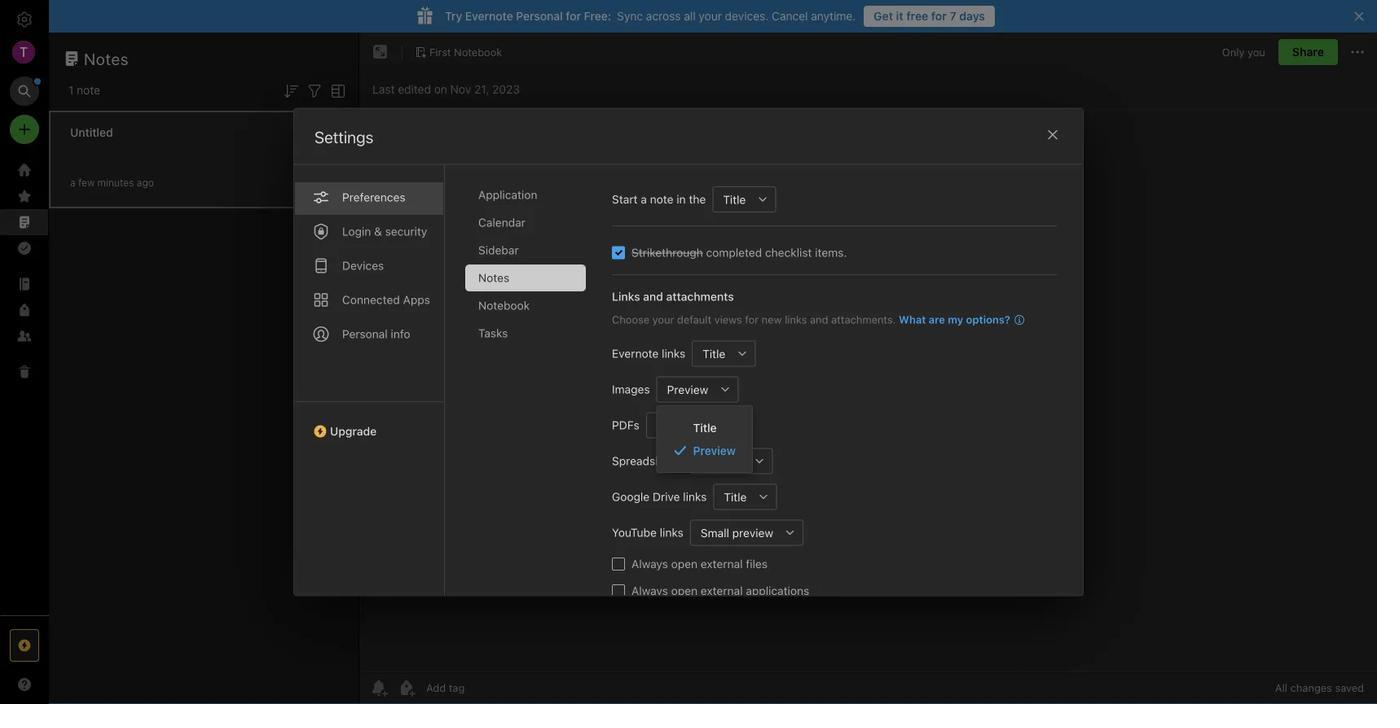 Task type: describe. For each thing, give the bounding box(es) containing it.
you
[[1248, 46, 1266, 58]]

preview button
[[657, 377, 713, 403]]

Start a new note in the body or title. field
[[713, 186, 776, 212]]

21,
[[474, 83, 489, 96]]

application
[[478, 188, 537, 201]]

links right new at the right of page
[[785, 313, 807, 326]]

ago
[[137, 177, 154, 189]]

only
[[1222, 46, 1245, 58]]

try
[[445, 9, 462, 23]]

connected
[[342, 293, 400, 306]]

links up preview button
[[662, 347, 686, 360]]

Choose default view option for Google Drive links field
[[713, 484, 777, 510]]

0 vertical spatial a
[[70, 177, 75, 189]]

1 vertical spatial personal
[[342, 327, 388, 341]]

home image
[[15, 161, 34, 180]]

settings
[[315, 128, 373, 147]]

title button for evernote links
[[692, 341, 730, 367]]

title button for start a note in the
[[713, 186, 750, 212]]

title for start a note in the
[[723, 193, 746, 206]]

preview link
[[657, 440, 752, 463]]

for for free:
[[566, 9, 581, 23]]

application tab
[[465, 181, 586, 208]]

0 vertical spatial personal
[[516, 9, 563, 23]]

settings image
[[15, 10, 34, 29]]

1
[[68, 84, 74, 97]]

edited
[[398, 83, 431, 96]]

tasks
[[478, 326, 508, 340]]

all
[[684, 9, 696, 23]]

untitled
[[70, 126, 113, 139]]

login & security
[[342, 225, 427, 238]]

start
[[612, 192, 638, 206]]

are
[[929, 313, 945, 326]]

Note Editor text field
[[359, 111, 1377, 672]]

always for always open external applications
[[632, 584, 668, 598]]

personal info
[[342, 327, 410, 341]]

images
[[612, 383, 650, 396]]

Choose default view option for Evernote links field
[[692, 341, 756, 367]]

get it free for 7 days
[[874, 9, 985, 23]]

always for always open external files
[[632, 557, 668, 571]]

strikethrough completed checklist items.
[[632, 246, 847, 259]]

7
[[950, 9, 957, 23]]

preview inside preview link
[[693, 445, 736, 458]]

attachments
[[666, 290, 734, 303]]

always open external files
[[632, 557, 768, 571]]

apps
[[403, 293, 430, 306]]

Always open external files checkbox
[[612, 558, 625, 571]]

title inside title link
[[693, 421, 717, 435]]

note window element
[[359, 33, 1377, 705]]

title link
[[657, 416, 752, 440]]

the
[[689, 192, 706, 206]]

tasks tab
[[465, 320, 586, 347]]

devices.
[[725, 9, 769, 23]]

connected apps
[[342, 293, 430, 306]]

expand note image
[[371, 42, 390, 62]]

attachments.
[[831, 313, 896, 326]]

calendar
[[478, 216, 526, 229]]

across
[[646, 9, 681, 23]]

open for always open external files
[[671, 557, 698, 571]]

Always open external applications checkbox
[[612, 585, 625, 598]]

spreadsheets
[[612, 454, 685, 468]]

1 note
[[68, 84, 100, 97]]

0 horizontal spatial and
[[643, 290, 663, 303]]

google drive links
[[612, 490, 707, 504]]

changes
[[1291, 683, 1332, 695]]

saved
[[1335, 683, 1364, 695]]

youtube links
[[612, 526, 684, 540]]

it
[[896, 9, 904, 23]]

all changes saved
[[1275, 683, 1364, 695]]

in
[[677, 192, 686, 206]]

preview inside preview button
[[667, 383, 708, 396]]

start a note in the
[[612, 192, 706, 206]]

google
[[612, 490, 650, 504]]

get
[[874, 9, 893, 23]]

notebook tab
[[465, 292, 586, 319]]

notebook inside tab
[[478, 299, 530, 312]]

what are my options?
[[899, 313, 1010, 326]]

free
[[906, 9, 928, 23]]

new
[[762, 313, 782, 326]]

drive
[[653, 490, 680, 504]]

security
[[385, 225, 427, 238]]

sidebar tab
[[465, 237, 586, 264]]

Select365 checkbox
[[612, 246, 625, 259]]

upgrade button
[[294, 401, 444, 445]]

links down 'drive'
[[660, 526, 684, 540]]

small preview
[[701, 526, 773, 540]]

sidebar
[[478, 243, 519, 257]]

choose
[[612, 313, 650, 326]]

first notebook button
[[409, 41, 508, 64]]

title for google drive links
[[724, 490, 747, 504]]

get it free for 7 days button
[[864, 6, 995, 27]]



Task type: locate. For each thing, give the bounding box(es) containing it.
title right the
[[723, 193, 746, 206]]

upgrade image
[[15, 636, 34, 656]]

applications
[[746, 584, 809, 598]]

note
[[77, 84, 100, 97], [650, 192, 674, 206]]

2023
[[492, 83, 520, 96]]

sync
[[617, 9, 643, 23]]

0 horizontal spatial note
[[77, 84, 100, 97]]

0 horizontal spatial tab list
[[294, 165, 445, 596]]

small preview button
[[690, 520, 778, 546]]

title down views
[[703, 347, 726, 360]]

title for evernote links
[[703, 347, 726, 360]]

note right the "1" on the left of page
[[77, 84, 100, 97]]

always right always open external files option on the bottom of the page
[[632, 557, 668, 571]]

Choose default view option for YouTube links field
[[690, 520, 804, 546]]

few
[[78, 177, 95, 189]]

close image
[[1043, 125, 1063, 145]]

open
[[671, 557, 698, 571], [671, 584, 698, 598]]

share
[[1292, 45, 1324, 59]]

title button down the default at the top
[[692, 341, 730, 367]]

1 vertical spatial always
[[632, 584, 668, 598]]

0 horizontal spatial a
[[70, 177, 75, 189]]

tab list for start a note in the
[[465, 181, 599, 596]]

1 vertical spatial and
[[810, 313, 828, 326]]

pdfs
[[612, 418, 640, 432]]

youtube
[[612, 526, 657, 540]]

title button right the
[[713, 186, 750, 212]]

my
[[948, 313, 963, 326]]

0 vertical spatial note
[[77, 84, 100, 97]]

links
[[612, 290, 640, 303]]

1 vertical spatial preview
[[693, 445, 736, 458]]

external for applications
[[701, 584, 743, 598]]

and
[[643, 290, 663, 303], [810, 313, 828, 326]]

evernote
[[465, 9, 513, 23], [612, 347, 659, 360]]

cancel
[[772, 9, 808, 23]]

Choose default view option for Images field
[[657, 377, 739, 403]]

files
[[746, 557, 768, 571]]

upgrade
[[330, 425, 377, 438]]

last
[[372, 83, 395, 96]]

title up 'small preview' "button"
[[724, 490, 747, 504]]

title button down the choose default view option for spreadsheets field
[[713, 484, 751, 510]]

a few minutes ago
[[70, 177, 154, 189]]

nov
[[450, 83, 471, 96]]

1 horizontal spatial tab list
[[465, 181, 599, 596]]

0 vertical spatial always
[[632, 557, 668, 571]]

0 vertical spatial preview
[[667, 383, 708, 396]]

tab list containing application
[[465, 181, 599, 596]]

tree
[[0, 157, 49, 615]]

1 vertical spatial external
[[701, 584, 743, 598]]

0 horizontal spatial personal
[[342, 327, 388, 341]]

options?
[[966, 313, 1010, 326]]

tab list for application
[[294, 165, 445, 596]]

days
[[959, 9, 985, 23]]

external up always open external applications
[[701, 557, 743, 571]]

0 vertical spatial external
[[701, 557, 743, 571]]

1 horizontal spatial a
[[641, 192, 647, 206]]

all
[[1275, 683, 1288, 695]]

title inside start a new note in the body or title. field
[[723, 193, 746, 206]]

completed
[[706, 246, 762, 259]]

0 horizontal spatial evernote
[[465, 9, 513, 23]]

title button
[[713, 186, 750, 212], [692, 341, 730, 367], [713, 484, 751, 510]]

your right all
[[699, 9, 722, 23]]

external for files
[[701, 557, 743, 571]]

login
[[342, 225, 371, 238]]

1 vertical spatial notes
[[478, 271, 510, 284]]

calendar tab
[[465, 209, 586, 236]]

1 vertical spatial note
[[650, 192, 674, 206]]

checklist
[[765, 246, 812, 259]]

title up preview link
[[693, 421, 717, 435]]

small
[[701, 526, 729, 540]]

1 always from the top
[[632, 557, 668, 571]]

1 horizontal spatial personal
[[516, 9, 563, 23]]

add a reminder image
[[369, 679, 389, 698]]

add tag image
[[397, 679, 416, 698]]

external down always open external files
[[701, 584, 743, 598]]

notes inside tab
[[478, 271, 510, 284]]

0 vertical spatial notebook
[[454, 46, 502, 58]]

what
[[899, 313, 926, 326]]

a right start
[[641, 192, 647, 206]]

notebook up '21,'
[[454, 46, 502, 58]]

info
[[391, 327, 410, 341]]

notes
[[84, 49, 129, 68], [478, 271, 510, 284]]

0 vertical spatial and
[[643, 290, 663, 303]]

links and attachments
[[612, 290, 734, 303]]

0 vertical spatial notes
[[84, 49, 129, 68]]

your
[[699, 9, 722, 23], [653, 313, 674, 326]]

title inside choose default view option for evernote links "field"
[[703, 347, 726, 360]]

open down always open external files
[[671, 584, 698, 598]]

personal
[[516, 9, 563, 23], [342, 327, 388, 341]]

anytime.
[[811, 9, 856, 23]]

always open external applications
[[632, 584, 809, 598]]

open up always open external applications
[[671, 557, 698, 571]]

Choose default view option for Spreadsheets field
[[691, 448, 773, 474]]

personal left free:
[[516, 9, 563, 23]]

preview
[[732, 526, 773, 540]]

free:
[[584, 9, 611, 23]]

2 external from the top
[[701, 584, 743, 598]]

for left '7'
[[931, 9, 947, 23]]

0 horizontal spatial notes
[[84, 49, 129, 68]]

1 open from the top
[[671, 557, 698, 571]]

notebook up tasks
[[478, 299, 530, 312]]

1 horizontal spatial your
[[699, 9, 722, 23]]

1 horizontal spatial evernote
[[612, 347, 659, 360]]

dropdown list menu
[[657, 416, 752, 463]]

only you
[[1222, 46, 1266, 58]]

for for 7
[[931, 9, 947, 23]]

and right links
[[643, 290, 663, 303]]

0 vertical spatial your
[[699, 9, 722, 23]]

notebook inside button
[[454, 46, 502, 58]]

your down links and attachments
[[653, 313, 674, 326]]

0 vertical spatial open
[[671, 557, 698, 571]]

minutes
[[97, 177, 134, 189]]

1 vertical spatial open
[[671, 584, 698, 598]]

for
[[566, 9, 581, 23], [931, 9, 947, 23], [745, 313, 759, 326]]

2 open from the top
[[671, 584, 698, 598]]

last edited on nov 21, 2023
[[372, 83, 520, 96]]

for left free:
[[566, 9, 581, 23]]

share button
[[1279, 39, 1338, 65]]

try evernote personal for free: sync across all your devices. cancel anytime.
[[445, 9, 856, 23]]

always right always open external applications "option"
[[632, 584, 668, 598]]

1 horizontal spatial notes
[[478, 271, 510, 284]]

2 horizontal spatial for
[[931, 9, 947, 23]]

for inside the 'get it free for 7 days' button
[[931, 9, 947, 23]]

links right 'drive'
[[683, 490, 707, 504]]

title inside the choose default view option for google drive links field
[[724, 490, 747, 504]]

on
[[434, 83, 447, 96]]

&
[[374, 225, 382, 238]]

1 external from the top
[[701, 557, 743, 571]]

evernote down "choose"
[[612, 347, 659, 360]]

a
[[70, 177, 75, 189], [641, 192, 647, 206]]

2 always from the top
[[632, 584, 668, 598]]

preview
[[667, 383, 708, 396], [693, 445, 736, 458]]

1 vertical spatial notebook
[[478, 299, 530, 312]]

1 vertical spatial your
[[653, 313, 674, 326]]

title button for google drive links
[[713, 484, 751, 510]]

always
[[632, 557, 668, 571], [632, 584, 668, 598]]

preview up the choose default view option for pdfs field
[[667, 383, 708, 396]]

preview down title link on the bottom
[[693, 445, 736, 458]]

1 horizontal spatial note
[[650, 192, 674, 206]]

0 vertical spatial title button
[[713, 186, 750, 212]]

0 horizontal spatial for
[[566, 9, 581, 23]]

and left attachments. on the top of page
[[810, 313, 828, 326]]

evernote right try
[[465, 9, 513, 23]]

notebook
[[454, 46, 502, 58], [478, 299, 530, 312]]

views
[[714, 313, 742, 326]]

1 vertical spatial title button
[[692, 341, 730, 367]]

a left few
[[70, 177, 75, 189]]

Choose default view option for PDFs field
[[646, 412, 749, 438]]

1 horizontal spatial for
[[745, 313, 759, 326]]

notes up 1 note at the top
[[84, 49, 129, 68]]

choose your default views for new links and attachments.
[[612, 313, 896, 326]]

first
[[429, 46, 451, 58]]

open for always open external applications
[[671, 584, 698, 598]]

tab list
[[294, 165, 445, 596], [465, 181, 599, 596]]

tab list containing preferences
[[294, 165, 445, 596]]

1 vertical spatial a
[[641, 192, 647, 206]]

preferences
[[342, 190, 406, 204]]

for left new at the right of page
[[745, 313, 759, 326]]

0 vertical spatial evernote
[[465, 9, 513, 23]]

1 vertical spatial evernote
[[612, 347, 659, 360]]

strikethrough
[[632, 246, 703, 259]]

notes down sidebar
[[478, 271, 510, 284]]

default
[[677, 313, 712, 326]]

devices
[[342, 259, 384, 272]]

evernote links
[[612, 347, 686, 360]]

1 horizontal spatial and
[[810, 313, 828, 326]]

choose default view option for pdfs image
[[646, 412, 749, 438]]

note left in
[[650, 192, 674, 206]]

personal down connected
[[342, 327, 388, 341]]

first notebook
[[429, 46, 502, 58]]

0 horizontal spatial your
[[653, 313, 674, 326]]

notes tab
[[465, 264, 586, 291]]

2 vertical spatial title button
[[713, 484, 751, 510]]



Task type: vqa. For each thing, say whether or not it's contained in the screenshot.


